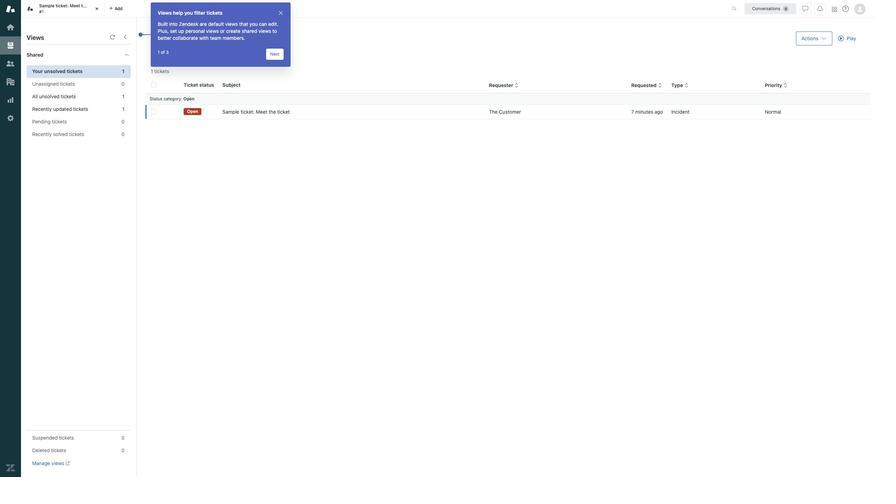 Task type: describe. For each thing, give the bounding box(es) containing it.
row containing sample ticket: meet the ticket
[[146, 105, 871, 119]]

you inside built into zendesk are default views that you can edit. plus, set up personal views or create shared views to better collaborate with team members.
[[250, 21, 258, 27]]

views up create
[[225, 21, 238, 27]]

shared
[[242, 28, 257, 34]]

reporting image
[[6, 96, 15, 105]]

1 for all unsolved tickets
[[122, 93, 125, 99]]

up
[[178, 28, 184, 34]]

the customer
[[489, 109, 521, 115]]

sample ticket: meet the ticket #1
[[39, 3, 101, 14]]

opens in a new tab image
[[64, 462, 70, 466]]

or
[[220, 28, 225, 34]]

built
[[158, 21, 168, 27]]

recently solved tickets
[[32, 131, 84, 137]]

play button
[[833, 31, 862, 45]]

updated
[[53, 106, 72, 112]]

0 vertical spatial your
[[151, 32, 168, 42]]

tab containing sample ticket: meet the ticket
[[21, 0, 105, 17]]

customer
[[499, 109, 521, 115]]

views up the team
[[206, 28, 219, 34]]

1 for your unsolved tickets
[[122, 68, 125, 74]]

get started image
[[6, 23, 15, 32]]

0 horizontal spatial your
[[32, 68, 43, 74]]

meet for sample ticket: meet the ticket #1
[[70, 3, 80, 8]]

manage views link
[[32, 460, 70, 467]]

admin image
[[6, 114, 15, 123]]

conversations button
[[745, 3, 797, 14]]

0 for suspended tickets
[[122, 435, 125, 441]]

1 for recently updated tickets
[[122, 106, 125, 112]]

unassigned
[[32, 81, 59, 87]]

pending tickets
[[32, 119, 67, 125]]

requested
[[632, 82, 657, 88]]

7
[[632, 109, 634, 115]]

ago
[[655, 109, 663, 115]]

with
[[199, 35, 209, 41]]

0 vertical spatial your unsolved tickets
[[151, 32, 234, 42]]

pending
[[32, 119, 51, 125]]

of
[[161, 50, 165, 55]]

shared button
[[21, 44, 117, 65]]

1 vertical spatial your unsolved tickets
[[32, 68, 83, 74]]

edit.
[[269, 21, 279, 27]]

incident
[[672, 109, 690, 115]]

#1
[[39, 9, 44, 14]]

ticket: for sample ticket: meet the ticket
[[241, 109, 255, 115]]

priority button
[[765, 82, 788, 89]]

views for views
[[27, 34, 44, 41]]

0 vertical spatial unsolved
[[170, 32, 206, 42]]

deleted tickets
[[32, 447, 66, 453]]

views help you filter tickets
[[158, 10, 223, 16]]

deleted
[[32, 447, 50, 453]]

2 vertical spatial unsolved
[[39, 93, 59, 99]]

shared heading
[[21, 44, 136, 65]]

0 for deleted tickets
[[122, 447, 125, 453]]

built into zendesk are default views that you can edit. plus, set up personal views or create shared views to better collaborate with team members.
[[158, 21, 279, 41]]

1 vertical spatial unsolved
[[44, 68, 65, 74]]

sample ticket: meet the ticket link
[[223, 108, 290, 115]]

the for sample ticket: meet the ticket
[[269, 109, 276, 115]]

filter button
[[151, 50, 176, 61]]

arturo
[[25, 0, 38, 6]]

sample for sample ticket: meet the ticket
[[223, 109, 239, 115]]

sample for sample ticket: meet the ticket #1
[[39, 3, 54, 8]]

stale ticket arturo is off
[[0, 0, 53, 6]]

is
[[40, 0, 43, 6]]

3
[[166, 50, 169, 55]]

create
[[226, 28, 240, 34]]

0 vertical spatial open
[[184, 96, 195, 101]]

ticket: for sample ticket: meet the ticket #1
[[56, 3, 69, 8]]

type
[[672, 82, 683, 88]]

open inside row
[[187, 109, 198, 114]]

status category: open
[[150, 96, 195, 101]]

status
[[150, 96, 162, 101]]

close image
[[93, 5, 100, 12]]

default
[[208, 21, 224, 27]]

filter
[[162, 52, 172, 58]]

set
[[170, 28, 177, 34]]

refresh views pane image
[[110, 34, 115, 40]]

1 inside the 1 of 3 next
[[158, 50, 160, 55]]

priority
[[765, 82, 782, 88]]



Task type: locate. For each thing, give the bounding box(es) containing it.
better
[[158, 35, 171, 41]]

sample
[[39, 3, 54, 8], [223, 109, 239, 115]]

the
[[81, 3, 88, 8], [269, 109, 276, 115]]

views down can
[[259, 28, 271, 34]]

1 horizontal spatial ticket
[[89, 3, 101, 8]]

2 horizontal spatial ticket
[[277, 109, 290, 115]]

that
[[239, 21, 248, 27]]

1 horizontal spatial ticket:
[[241, 109, 255, 115]]

0 horizontal spatial ticket:
[[56, 3, 69, 8]]

the inside sample ticket: meet the ticket #1
[[81, 3, 88, 8]]

requested button
[[632, 82, 662, 89]]

all
[[32, 93, 38, 99]]

zendesk products image
[[832, 7, 837, 12]]

sample ticket: meet the ticket
[[223, 109, 290, 115]]

ticket inside sample ticket: meet the ticket #1
[[89, 3, 101, 8]]

personal
[[185, 28, 205, 34]]

tab
[[21, 0, 105, 17]]

0 horizontal spatial you
[[184, 10, 193, 16]]

3 0 from the top
[[122, 131, 125, 137]]

zendesk image
[[6, 464, 15, 473]]

0 horizontal spatial sample
[[39, 3, 54, 8]]

close image
[[278, 10, 284, 16]]

recently down pending
[[32, 131, 52, 137]]

1 vertical spatial views
[[27, 34, 44, 41]]

unsolved down "unassigned"
[[39, 93, 59, 99]]

sample down subject
[[223, 109, 239, 115]]

tickets
[[207, 10, 223, 16], [208, 32, 234, 42], [67, 68, 83, 74], [60, 81, 75, 87], [61, 93, 76, 99], [73, 106, 88, 112], [52, 119, 67, 125], [69, 131, 84, 137], [59, 435, 74, 441], [51, 447, 66, 453]]

meet inside sample ticket: meet the ticket #1
[[70, 3, 80, 8]]

your up "unassigned"
[[32, 68, 43, 74]]

recently for recently updated tickets
[[32, 106, 52, 112]]

0 for recently solved tickets
[[122, 131, 125, 137]]

manage
[[32, 460, 50, 466]]

shared
[[27, 52, 43, 58]]

sample up #1
[[39, 3, 54, 8]]

1 vertical spatial your
[[32, 68, 43, 74]]

sample inside sample ticket: meet the ticket #1
[[39, 3, 54, 8]]

the for sample ticket: meet the ticket #1
[[81, 3, 88, 8]]

row
[[146, 105, 871, 119]]

5 0 from the top
[[122, 447, 125, 453]]

you up 'shared'
[[250, 21, 258, 27]]

tabs tab list
[[21, 0, 725, 17]]

ticket inside row
[[277, 109, 290, 115]]

to
[[273, 28, 277, 34]]

your down the built
[[151, 32, 168, 42]]

recently for recently solved tickets
[[32, 131, 52, 137]]

help
[[173, 10, 183, 16]]

conversations
[[752, 6, 781, 11]]

1 horizontal spatial the
[[269, 109, 276, 115]]

1 vertical spatial you
[[250, 21, 258, 27]]

1 vertical spatial ticket:
[[241, 109, 255, 115]]

open right category:
[[184, 96, 195, 101]]

normal
[[765, 109, 782, 115]]

0 for pending tickets
[[122, 119, 125, 125]]

unassigned tickets
[[32, 81, 75, 87]]

recently up pending
[[32, 106, 52, 112]]

ticket for sample ticket: meet the ticket #1
[[89, 3, 101, 8]]

can
[[259, 21, 267, 27]]

4 0 from the top
[[122, 435, 125, 441]]

requester button
[[489, 82, 519, 89]]

1 vertical spatial the
[[269, 109, 276, 115]]

category:
[[164, 96, 182, 101]]

suspended
[[32, 435, 58, 441]]

organizations image
[[6, 77, 15, 86]]

views up the built
[[158, 10, 172, 16]]

views inside 'link'
[[52, 460, 64, 466]]

off
[[44, 0, 53, 6]]

ticket: inside sample ticket: meet the ticket #1
[[56, 3, 69, 8]]

recently
[[32, 106, 52, 112], [32, 131, 52, 137]]

you right the help in the top of the page
[[184, 10, 193, 16]]

zendesk
[[179, 21, 198, 27]]

hide panel views image
[[122, 34, 128, 40]]

views inside "dialog"
[[158, 10, 172, 16]]

1 vertical spatial meet
[[256, 109, 267, 115]]

1 vertical spatial recently
[[32, 131, 52, 137]]

suspended tickets
[[32, 435, 74, 441]]

1 of 3 next
[[158, 50, 280, 57]]

1 0 from the top
[[122, 81, 125, 87]]

views up shared
[[27, 34, 44, 41]]

1 horizontal spatial you
[[250, 21, 258, 27]]

1 horizontal spatial sample
[[223, 109, 239, 115]]

tickets inside "dialog"
[[207, 10, 223, 16]]

requester
[[489, 82, 513, 88]]

recently updated tickets
[[32, 106, 88, 112]]

2 recently from the top
[[32, 131, 52, 137]]

subject
[[223, 82, 241, 88]]

1
[[158, 50, 160, 55], [122, 68, 125, 74], [122, 93, 125, 99], [122, 106, 125, 112]]

ticket for sample ticket: meet the ticket
[[277, 109, 290, 115]]

meet for sample ticket: meet the ticket
[[256, 109, 267, 115]]

0 horizontal spatial meet
[[70, 3, 80, 8]]

views down deleted tickets
[[52, 460, 64, 466]]

1 vertical spatial open
[[187, 109, 198, 114]]

solved
[[53, 131, 68, 137]]

into
[[169, 21, 178, 27]]

type button
[[672, 82, 689, 89]]

ticket
[[12, 0, 24, 6], [89, 3, 101, 8], [277, 109, 290, 115]]

unsolved
[[170, 32, 206, 42], [44, 68, 65, 74], [39, 93, 59, 99]]

your unsolved tickets up unassigned tickets
[[32, 68, 83, 74]]

your unsolved tickets down the zendesk on the left top
[[151, 32, 234, 42]]

views
[[158, 10, 172, 16], [27, 34, 44, 41]]

main element
[[0, 0, 21, 477]]

0 vertical spatial ticket:
[[56, 3, 69, 8]]

next button
[[266, 49, 284, 60]]

views image
[[6, 41, 15, 50]]

filter
[[194, 10, 205, 16]]

1 horizontal spatial your unsolved tickets
[[151, 32, 234, 42]]

zendesk support image
[[6, 5, 15, 14]]

ticket:
[[56, 3, 69, 8], [241, 109, 255, 115]]

minutes
[[636, 109, 654, 115]]

play
[[847, 35, 856, 41]]

are
[[200, 21, 207, 27]]

2 0 from the top
[[122, 119, 125, 125]]

meet
[[70, 3, 80, 8], [256, 109, 267, 115]]

0 vertical spatial recently
[[32, 106, 52, 112]]

views help you filter tickets dialog
[[151, 2, 291, 67]]

views for views help you filter tickets
[[158, 10, 172, 16]]

customers image
[[6, 59, 15, 68]]

the
[[489, 109, 498, 115]]

0 horizontal spatial your unsolved tickets
[[32, 68, 83, 74]]

0
[[122, 81, 125, 87], [122, 119, 125, 125], [122, 131, 125, 137], [122, 435, 125, 441], [122, 447, 125, 453]]

team
[[210, 35, 221, 41]]

your unsolved tickets
[[151, 32, 234, 42], [32, 68, 83, 74]]

0 vertical spatial meet
[[70, 3, 80, 8]]

0 vertical spatial you
[[184, 10, 193, 16]]

manage views
[[32, 460, 64, 466]]

0 for unassigned tickets
[[122, 81, 125, 87]]

1 horizontal spatial meet
[[256, 109, 267, 115]]

7 minutes ago
[[632, 109, 663, 115]]

plus,
[[158, 28, 169, 34]]

0 horizontal spatial views
[[27, 34, 44, 41]]

0 vertical spatial views
[[158, 10, 172, 16]]

stale
[[0, 0, 11, 6]]

1 recently from the top
[[32, 106, 52, 112]]

open down status category: open
[[187, 109, 198, 114]]

members.
[[223, 35, 245, 41]]

views
[[225, 21, 238, 27], [206, 28, 219, 34], [259, 28, 271, 34], [52, 460, 64, 466]]

all unsolved tickets
[[32, 93, 76, 99]]

collaborate
[[173, 35, 198, 41]]

1 horizontal spatial views
[[158, 10, 172, 16]]

0 horizontal spatial the
[[81, 3, 88, 8]]

1 horizontal spatial your
[[151, 32, 168, 42]]

1 vertical spatial sample
[[223, 109, 239, 115]]

0 vertical spatial sample
[[39, 3, 54, 8]]

unsolved up unassigned tickets
[[44, 68, 65, 74]]

unsolved down the zendesk on the left top
[[170, 32, 206, 42]]

0 horizontal spatial ticket
[[12, 0, 24, 6]]

you
[[184, 10, 193, 16], [250, 21, 258, 27]]

your
[[151, 32, 168, 42], [32, 68, 43, 74]]

next
[[270, 51, 280, 57]]

0 vertical spatial the
[[81, 3, 88, 8]]

open
[[184, 96, 195, 101], [187, 109, 198, 114]]

get help image
[[843, 6, 849, 12]]



Task type: vqa. For each thing, say whether or not it's contained in the screenshot.
Details ▼ for 1
no



